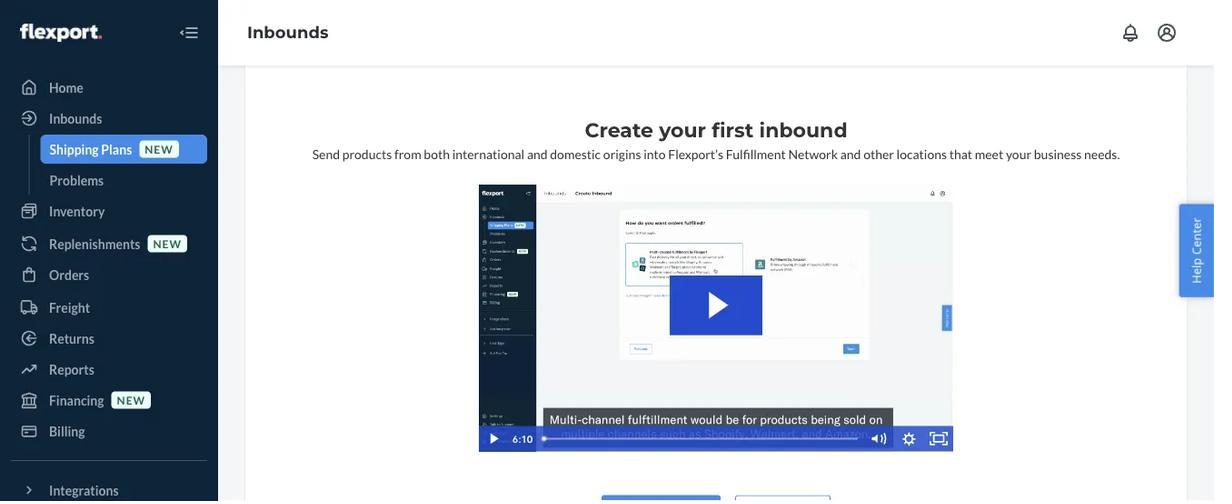 Task type: locate. For each thing, give the bounding box(es) containing it.
reports link
[[11, 355, 207, 384]]

orders link
[[11, 260, 207, 289]]

business
[[1035, 145, 1082, 161]]

new down reports link
[[117, 393, 146, 406]]

inbounds
[[247, 22, 329, 42], [49, 110, 102, 126]]

integrations button
[[11, 476, 207, 501]]

0 horizontal spatial and
[[527, 145, 548, 161]]

inbound
[[760, 117, 848, 142]]

locations
[[897, 145, 948, 161]]

0 vertical spatial your
[[659, 117, 707, 142]]

1 and from the left
[[527, 145, 548, 161]]

and
[[527, 145, 548, 161], [841, 145, 862, 161]]

inventory link
[[11, 196, 207, 226]]

0 horizontal spatial your
[[659, 117, 707, 142]]

0 horizontal spatial inbounds link
[[11, 104, 207, 133]]

problems link
[[40, 165, 207, 195]]

open account menu image
[[1157, 22, 1179, 44]]

your up flexport's
[[659, 117, 707, 142]]

0 vertical spatial new
[[145, 142, 173, 155]]

video thumbnail image
[[479, 184, 954, 451], [479, 184, 954, 451]]

new up orders link on the left of page
[[153, 237, 182, 250]]

freight
[[49, 300, 90, 315]]

1 vertical spatial inbounds
[[49, 110, 102, 126]]

reports
[[49, 361, 94, 377]]

new
[[145, 142, 173, 155], [153, 237, 182, 250], [117, 393, 146, 406]]

and left the other
[[841, 145, 862, 161]]

billing
[[49, 423, 85, 439]]

0 vertical spatial inbounds
[[247, 22, 329, 42]]

center
[[1189, 217, 1205, 255]]

inbounds link
[[247, 22, 329, 42], [11, 104, 207, 133]]

from
[[395, 145, 422, 161]]

1 vertical spatial new
[[153, 237, 182, 250]]

1 vertical spatial your
[[1007, 145, 1032, 161]]

1 horizontal spatial your
[[1007, 145, 1032, 161]]

financing
[[49, 392, 104, 408]]

orders
[[49, 267, 89, 282]]

1 horizontal spatial and
[[841, 145, 862, 161]]

shipping
[[50, 141, 99, 157]]

both
[[424, 145, 450, 161]]

1 horizontal spatial inbounds link
[[247, 22, 329, 42]]

that
[[950, 145, 973, 161]]

create
[[585, 117, 654, 142]]

problems
[[50, 172, 104, 188]]

fulfillment
[[726, 145, 786, 161]]

new right the plans
[[145, 142, 173, 155]]

needs.
[[1085, 145, 1121, 161]]

and left domestic
[[527, 145, 548, 161]]

1 horizontal spatial inbounds
[[247, 22, 329, 42]]

home link
[[11, 73, 207, 102]]

send
[[312, 145, 340, 161]]

origins
[[604, 145, 642, 161]]

0 vertical spatial inbounds link
[[247, 22, 329, 42]]

returns link
[[11, 324, 207, 353]]

inventory
[[49, 203, 105, 219]]

new for replenishments
[[153, 237, 182, 250]]

your right meet
[[1007, 145, 1032, 161]]

your
[[659, 117, 707, 142], [1007, 145, 1032, 161]]

help center
[[1189, 217, 1205, 284]]

2 vertical spatial new
[[117, 393, 146, 406]]

2 and from the left
[[841, 145, 862, 161]]



Task type: describe. For each thing, give the bounding box(es) containing it.
products
[[343, 145, 392, 161]]

1 vertical spatial inbounds link
[[11, 104, 207, 133]]

first
[[712, 117, 754, 142]]

new for financing
[[117, 393, 146, 406]]

help
[[1189, 258, 1205, 284]]

help center button
[[1180, 204, 1215, 297]]

domestic
[[550, 145, 601, 161]]

home
[[49, 80, 83, 95]]

create your first inbound send products from both international and domestic origins into flexport's fulfillment network and other locations that meet your business needs.
[[312, 117, 1121, 161]]

freight link
[[11, 293, 207, 322]]

billing link
[[11, 416, 207, 446]]

replenishments
[[49, 236, 140, 251]]

close navigation image
[[178, 22, 200, 44]]

international
[[453, 145, 525, 161]]

into
[[644, 145, 666, 161]]

new for shipping plans
[[145, 142, 173, 155]]

network
[[789, 145, 838, 161]]

returns
[[49, 331, 94, 346]]

0 horizontal spatial inbounds
[[49, 110, 102, 126]]

flexport's
[[669, 145, 724, 161]]

integrations
[[49, 482, 119, 498]]

plans
[[101, 141, 132, 157]]

shipping plans
[[50, 141, 132, 157]]

other
[[864, 145, 895, 161]]

meet
[[976, 145, 1004, 161]]

video element
[[479, 184, 954, 451]]

open notifications image
[[1120, 22, 1142, 44]]

flexport logo image
[[20, 24, 102, 42]]



Task type: vqa. For each thing, say whether or not it's contained in the screenshot.
business
yes



